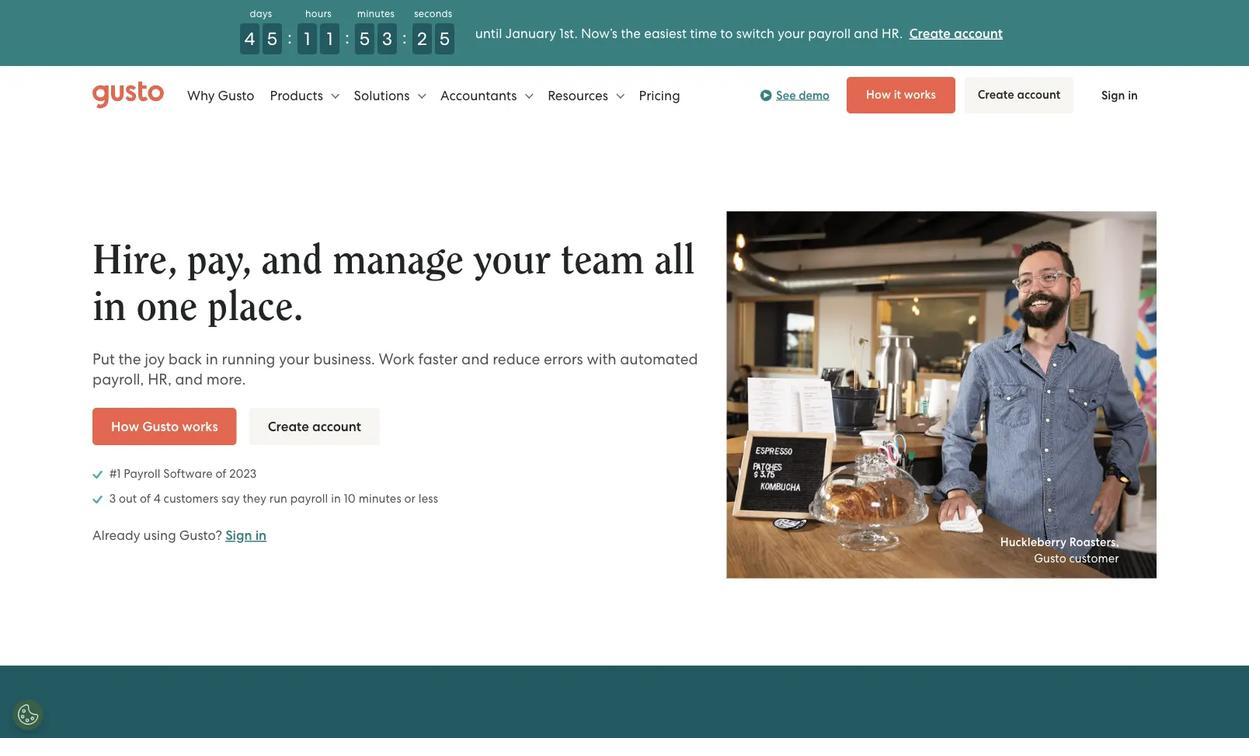 Task type: locate. For each thing, give the bounding box(es) containing it.
0 vertical spatial minutes
[[357, 8, 395, 19]]

customer
[[1070, 551, 1119, 565]]

0 horizontal spatial 3
[[109, 492, 116, 505]]

minutes left or
[[359, 492, 402, 505]]

0 horizontal spatial 5
[[267, 28, 278, 50]]

gusto down hr,
[[142, 418, 179, 434]]

0 vertical spatial payroll
[[808, 25, 851, 41]]

using
[[143, 527, 176, 543]]

5
[[267, 28, 278, 50], [360, 28, 370, 50], [440, 28, 450, 50]]

4
[[244, 28, 255, 50], [154, 492, 161, 505]]

in inside put the joy back in running your business. work faster and reduce errors with automated payroll, hr, and more.
[[206, 350, 218, 368]]

how gusto works
[[111, 418, 218, 434]]

see
[[776, 88, 796, 102]]

0 horizontal spatial of
[[140, 492, 151, 505]]

see demo
[[776, 88, 830, 102]]

works
[[904, 87, 936, 101], [182, 418, 218, 434]]

0 horizontal spatial :
[[287, 26, 292, 48]]

0 vertical spatial 3
[[382, 28, 392, 50]]

pricing
[[639, 87, 680, 103]]

5 down days
[[267, 28, 278, 50]]

4 down days
[[244, 28, 255, 50]]

back
[[168, 350, 202, 368]]

1
[[304, 28, 310, 50], [327, 28, 333, 50]]

1 horizontal spatial gusto
[[218, 87, 255, 103]]

3 left 2 on the top
[[382, 28, 392, 50]]

the up payroll,
[[118, 350, 141, 368]]

sign inside 'main' element
[[1102, 88, 1126, 102]]

joy
[[145, 350, 165, 368]]

5 for 2
[[440, 28, 450, 50]]

1 horizontal spatial the
[[621, 25, 641, 41]]

payroll,
[[92, 370, 144, 388]]

demo
[[799, 88, 830, 102]]

put
[[92, 350, 115, 368]]

0 vertical spatial your
[[778, 25, 805, 41]]

2 horizontal spatial create
[[978, 87, 1015, 101]]

1 vertical spatial how
[[111, 418, 139, 434]]

january
[[506, 25, 556, 41]]

0 horizontal spatial account
[[312, 418, 361, 434]]

0 horizontal spatial create account
[[268, 418, 361, 434]]

create account
[[978, 87, 1061, 101], [268, 418, 361, 434]]

online payroll services, hr, and benefits | gusto image
[[92, 81, 164, 109]]

works up software
[[182, 418, 218, 434]]

3 5 from the left
[[440, 28, 450, 50]]

1 vertical spatial the
[[118, 350, 141, 368]]

how
[[866, 87, 891, 101], [111, 418, 139, 434]]

how left it
[[866, 87, 891, 101]]

of right 'out'
[[140, 492, 151, 505]]

2 vertical spatial your
[[279, 350, 310, 368]]

how it works
[[866, 87, 936, 101]]

account inside 'main' element
[[1017, 87, 1061, 101]]

2 horizontal spatial account
[[1017, 87, 1061, 101]]

3 left 'out'
[[109, 492, 116, 505]]

payroll inside until january 1st. now's the easiest time to switch your payroll and hr. create account
[[808, 25, 851, 41]]

errors
[[544, 350, 583, 368]]

easiest
[[644, 25, 687, 41]]

tiny image
[[764, 92, 770, 98]]

2 horizontal spatial 5
[[440, 28, 450, 50]]

1 vertical spatial 4
[[154, 492, 161, 505]]

0 horizontal spatial create
[[268, 418, 309, 434]]

2 horizontal spatial :
[[402, 26, 407, 48]]

accountants button
[[441, 72, 534, 118]]

: for 1
[[345, 26, 350, 48]]

already
[[92, 527, 140, 543]]

1 vertical spatial works
[[182, 418, 218, 434]]

1 vertical spatial sign in link
[[225, 527, 267, 543]]

1 vertical spatial payroll
[[290, 492, 328, 505]]

put the joy back in running your business. work faster and reduce errors with automated payroll, hr, and more.
[[92, 350, 698, 388]]

1 vertical spatial create account
[[268, 418, 361, 434]]

now's
[[581, 25, 618, 41]]

1 horizontal spatial works
[[904, 87, 936, 101]]

your inside put the joy back in running your business. work faster and reduce errors with automated payroll, hr, and more.
[[279, 350, 310, 368]]

your
[[778, 25, 805, 41], [474, 240, 551, 281], [279, 350, 310, 368]]

0 horizontal spatial the
[[118, 350, 141, 368]]

0 vertical spatial create
[[910, 25, 951, 41]]

minutes inside hire, pay, and manage your team all in one place. main content
[[359, 492, 402, 505]]

the
[[621, 25, 641, 41], [118, 350, 141, 368]]

gusto
[[218, 87, 255, 103], [142, 418, 179, 434], [1034, 551, 1067, 565]]

gusto inside 'main' element
[[218, 87, 255, 103]]

works inside hire, pay, and manage your team all in one place. main content
[[182, 418, 218, 434]]

4 inside hire, pay, and manage your team all in one place. main content
[[154, 492, 161, 505]]

0 horizontal spatial works
[[182, 418, 218, 434]]

how inside hire, pay, and manage your team all in one place. main content
[[111, 418, 139, 434]]

it
[[894, 87, 901, 101]]

0 vertical spatial create account
[[978, 87, 1061, 101]]

3 inside hire, pay, and manage your team all in one place. main content
[[109, 492, 116, 505]]

payroll right run
[[290, 492, 328, 505]]

1 vertical spatial minutes
[[359, 492, 402, 505]]

create account link
[[910, 25, 1003, 41], [965, 77, 1074, 113], [249, 408, 380, 445]]

1 horizontal spatial 5
[[360, 28, 370, 50]]

1 vertical spatial sign
[[225, 527, 252, 543]]

2 vertical spatial create
[[268, 418, 309, 434]]

0 horizontal spatial 1
[[304, 28, 310, 50]]

2 horizontal spatial your
[[778, 25, 805, 41]]

5 for 4
[[267, 28, 278, 50]]

1 1 from the left
[[304, 28, 310, 50]]

0 vertical spatial works
[[904, 87, 936, 101]]

1 5 from the left
[[267, 28, 278, 50]]

1 horizontal spatial :
[[345, 26, 350, 48]]

1 vertical spatial account
[[1017, 87, 1061, 101]]

1 horizontal spatial your
[[474, 240, 551, 281]]

: for 3
[[402, 26, 407, 48]]

pricing link
[[639, 72, 680, 118]]

2 vertical spatial account
[[312, 418, 361, 434]]

sign in link
[[1083, 78, 1157, 113], [225, 527, 267, 543]]

1 horizontal spatial of
[[216, 467, 227, 480]]

1 vertical spatial gusto
[[142, 418, 179, 434]]

0 horizontal spatial gusto
[[142, 418, 179, 434]]

gusto down huckleberry
[[1034, 551, 1067, 565]]

run
[[269, 492, 288, 505]]

solutions button
[[354, 72, 426, 118]]

the right the now's
[[621, 25, 641, 41]]

0 vertical spatial sign
[[1102, 88, 1126, 102]]

1 horizontal spatial account
[[954, 25, 1003, 41]]

4 down payroll on the bottom
[[154, 492, 161, 505]]

:
[[287, 26, 292, 48], [345, 26, 350, 48], [402, 26, 407, 48]]

minutes right hours on the left top of page
[[357, 8, 395, 19]]

and left hr.
[[854, 25, 879, 41]]

3 out of 4 customers say they run payroll in 10 minutes or less
[[106, 492, 438, 505]]

1 horizontal spatial create account
[[978, 87, 1061, 101]]

less
[[419, 492, 438, 505]]

huckleberry
[[1001, 535, 1067, 549]]

0 horizontal spatial sign in link
[[225, 527, 267, 543]]

2 horizontal spatial gusto
[[1034, 551, 1067, 565]]

running
[[222, 350, 275, 368]]

5 left 2 on the top
[[360, 28, 370, 50]]

how inside 'main' element
[[866, 87, 891, 101]]

gusto for why
[[218, 87, 255, 103]]

3 for 3 out of 4 customers say they run payroll in 10 minutes or less
[[109, 492, 116, 505]]

create inside 'main' element
[[978, 87, 1015, 101]]

already using gusto? sign in
[[92, 527, 267, 543]]

1 vertical spatial your
[[474, 240, 551, 281]]

payroll left hr.
[[808, 25, 851, 41]]

payroll inside hire, pay, and manage your team all in one place. main content
[[290, 492, 328, 505]]

3 for 3
[[382, 28, 392, 50]]

0 horizontal spatial 4
[[154, 492, 161, 505]]

0 vertical spatial how
[[866, 87, 891, 101]]

work
[[379, 350, 415, 368]]

sign
[[1102, 88, 1126, 102], [225, 527, 252, 543]]

0 vertical spatial sign in link
[[1083, 78, 1157, 113]]

why gusto link
[[187, 72, 255, 118]]

0 vertical spatial 4
[[244, 28, 255, 50]]

2 5 from the left
[[360, 28, 370, 50]]

0 horizontal spatial sign
[[225, 527, 252, 543]]

5 right 2 on the top
[[440, 28, 450, 50]]

1 horizontal spatial how
[[866, 87, 891, 101]]

sign in
[[1102, 88, 1138, 102]]

how for how gusto works
[[111, 418, 139, 434]]

0 vertical spatial account
[[954, 25, 1003, 41]]

or
[[404, 492, 416, 505]]

3 : from the left
[[402, 26, 407, 48]]

2 : from the left
[[345, 26, 350, 48]]

works inside 'main' element
[[904, 87, 936, 101]]

1 horizontal spatial sign
[[1102, 88, 1126, 102]]

1 horizontal spatial 1
[[327, 28, 333, 50]]

0 vertical spatial the
[[621, 25, 641, 41]]

works right it
[[904, 87, 936, 101]]

resources
[[548, 87, 612, 103]]

1 horizontal spatial 3
[[382, 28, 392, 50]]

your inside the hire, pay, and manage your team all in one place.
[[474, 240, 551, 281]]

gusto right why
[[218, 87, 255, 103]]

and up place.
[[261, 240, 323, 281]]

0 vertical spatial gusto
[[218, 87, 255, 103]]

business.
[[313, 350, 375, 368]]

how down payroll,
[[111, 418, 139, 434]]

1 horizontal spatial payroll
[[808, 25, 851, 41]]

0 horizontal spatial how
[[111, 418, 139, 434]]

1 vertical spatial 3
[[109, 492, 116, 505]]

in
[[1128, 88, 1138, 102], [92, 286, 126, 327], [206, 350, 218, 368], [331, 492, 341, 505], [255, 527, 267, 543]]

and
[[854, 25, 879, 41], [261, 240, 323, 281], [462, 350, 489, 368], [175, 370, 203, 388]]

3
[[382, 28, 392, 50], [109, 492, 116, 505]]

2 vertical spatial gusto
[[1034, 551, 1067, 565]]

account
[[954, 25, 1003, 41], [1017, 87, 1061, 101], [312, 418, 361, 434]]

: for 5
[[287, 26, 292, 48]]

why
[[187, 87, 215, 103]]

1 vertical spatial create
[[978, 87, 1015, 101]]

huckleberry roasters, gusto customer
[[1001, 535, 1119, 565]]

2
[[417, 28, 427, 50]]

payroll
[[808, 25, 851, 41], [290, 492, 328, 505]]

1 : from the left
[[287, 26, 292, 48]]

all
[[655, 240, 695, 281]]

create inside hire, pay, and manage your team all in one place. main content
[[268, 418, 309, 434]]

0 vertical spatial create account link
[[910, 25, 1003, 41]]

create
[[910, 25, 951, 41], [978, 87, 1015, 101], [268, 418, 309, 434]]

0 horizontal spatial payroll
[[290, 492, 328, 505]]

minutes
[[357, 8, 395, 19], [359, 492, 402, 505]]

0 horizontal spatial your
[[279, 350, 310, 368]]

of left the 2023
[[216, 467, 227, 480]]

how gusto works link
[[92, 408, 237, 445]]



Task type: vqa. For each thing, say whether or not it's contained in the screenshot.
google
no



Task type: describe. For each thing, give the bounding box(es) containing it.
create account inside 'main' element
[[978, 87, 1061, 101]]

they
[[243, 492, 266, 505]]

sign inside hire, pay, and manage your team all in one place. main content
[[225, 527, 252, 543]]

and down back
[[175, 370, 203, 388]]

with
[[587, 350, 617, 368]]

how for how it works
[[866, 87, 891, 101]]

customers
[[164, 492, 218, 505]]

see demo link
[[760, 86, 830, 105]]

switch
[[736, 25, 775, 41]]

and right faster
[[462, 350, 489, 368]]

gusto image image
[[727, 211, 1157, 578]]

hours
[[305, 8, 332, 19]]

reduce
[[493, 350, 540, 368]]

resources button
[[548, 72, 625, 118]]

products
[[270, 87, 326, 103]]

accountants
[[441, 87, 520, 103]]

works for how gusto works
[[182, 418, 218, 434]]

1 vertical spatial of
[[140, 492, 151, 505]]

days
[[250, 8, 272, 19]]

1 vertical spatial create account link
[[965, 77, 1074, 113]]

seconds
[[414, 8, 453, 19]]

2023
[[229, 467, 256, 480]]

#1 payroll software of 2023
[[106, 467, 256, 480]]

0 vertical spatial of
[[216, 467, 227, 480]]

solutions
[[354, 87, 413, 103]]

roasters,
[[1070, 535, 1119, 549]]

2 vertical spatial create account link
[[249, 408, 380, 445]]

place.
[[208, 286, 303, 327]]

faster
[[418, 350, 458, 368]]

how it works link
[[847, 77, 956, 113]]

gusto for how
[[142, 418, 179, 434]]

time
[[690, 25, 717, 41]]

hr.
[[882, 25, 903, 41]]

hire, pay, and manage your team all in one place. main content
[[0, 124, 1249, 738]]

the inside until january 1st. now's the easiest time to switch your payroll and hr. create account
[[621, 25, 641, 41]]

2 1 from the left
[[327, 28, 333, 50]]

the inside put the joy back in running your business. work faster and reduce errors with automated payroll, hr, and more.
[[118, 350, 141, 368]]

team
[[561, 240, 644, 281]]

hire, pay, and manage your team all in one place.
[[92, 240, 695, 327]]

and inside until january 1st. now's the easiest time to switch your payroll and hr. create account
[[854, 25, 879, 41]]

to
[[721, 25, 733, 41]]

create account inside hire, pay, and manage your team all in one place. main content
[[268, 418, 361, 434]]

payroll
[[124, 467, 161, 480]]

more.
[[206, 370, 246, 388]]

and inside the hire, pay, and manage your team all in one place.
[[261, 240, 323, 281]]

hr,
[[148, 370, 172, 388]]

products button
[[270, 72, 340, 118]]

main element
[[92, 72, 1157, 118]]

until
[[475, 25, 502, 41]]

gusto?
[[179, 527, 222, 543]]

software
[[163, 467, 213, 480]]

your inside until january 1st. now's the easiest time to switch your payroll and hr. create account
[[778, 25, 805, 41]]

#1
[[109, 467, 121, 480]]

works for how it works
[[904, 87, 936, 101]]

manage
[[333, 240, 464, 281]]

pay,
[[187, 240, 251, 281]]

until january 1st. now's the easiest time to switch your payroll and hr. create account
[[475, 25, 1003, 41]]

say
[[221, 492, 240, 505]]

in inside the hire, pay, and manage your team all in one place.
[[92, 286, 126, 327]]

1st.
[[560, 25, 578, 41]]

out
[[119, 492, 137, 505]]

1 horizontal spatial create
[[910, 25, 951, 41]]

1 horizontal spatial 4
[[244, 28, 255, 50]]

one
[[136, 286, 197, 327]]

10
[[344, 492, 356, 505]]

account inside hire, pay, and manage your team all in one place. main content
[[312, 418, 361, 434]]

automated
[[620, 350, 698, 368]]

gusto inside the huckleberry roasters, gusto customer
[[1034, 551, 1067, 565]]

hire,
[[92, 240, 177, 281]]

1 horizontal spatial sign in link
[[1083, 78, 1157, 113]]

why gusto
[[187, 87, 255, 103]]



